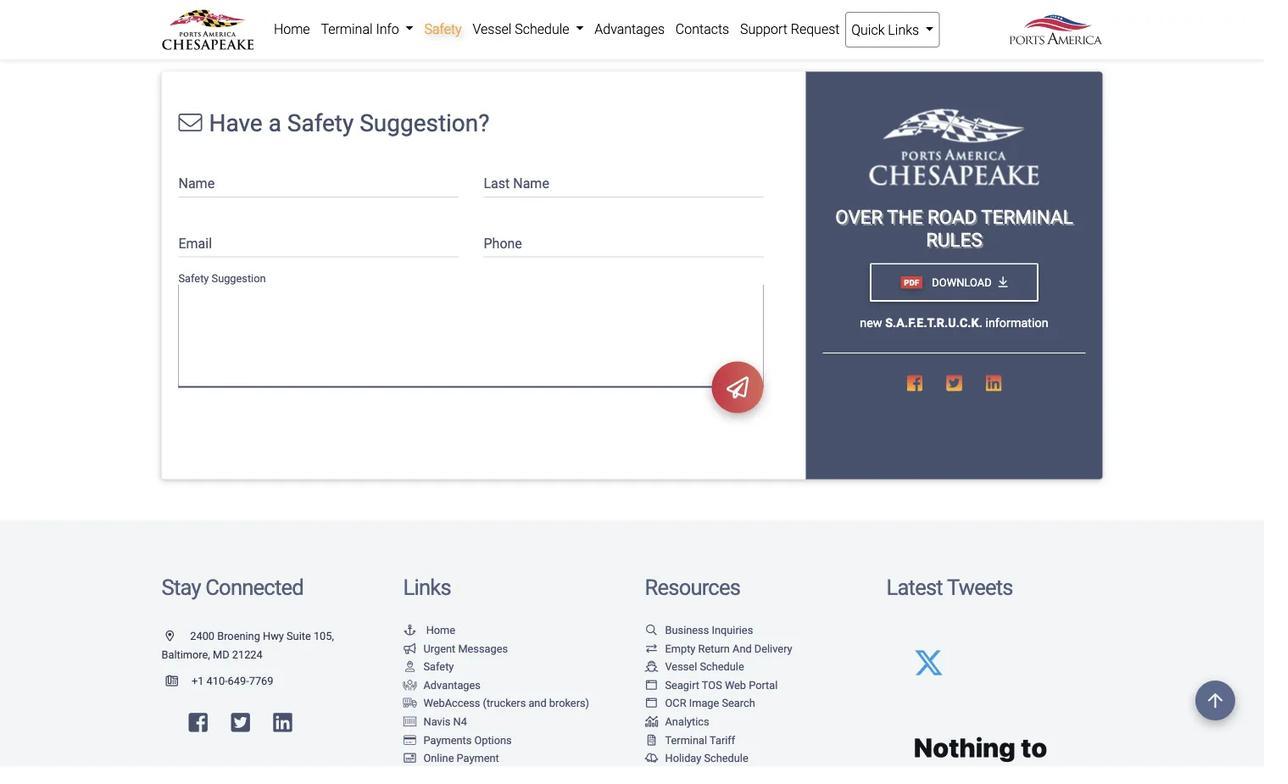 Task type: locate. For each thing, give the bounding box(es) containing it.
1 vertical spatial advantages link
[[403, 679, 481, 692]]

analytics
[[665, 716, 710, 728]]

safety down email at the top
[[179, 272, 209, 285]]

1 horizontal spatial links
[[888, 22, 920, 38]]

browser image for seagirt
[[645, 680, 659, 691]]

1 vertical spatial terminal
[[665, 734, 707, 747]]

terminal for terminal info
[[321, 21, 373, 37]]

support
[[740, 21, 788, 37]]

name up email at the top
[[179, 176, 215, 192]]

rules
[[926, 229, 983, 251]]

0 vertical spatial browser image
[[645, 680, 659, 691]]

options
[[475, 734, 512, 747]]

home link left terminal info in the left top of the page
[[268, 12, 316, 46]]

schedule for ship icon
[[700, 661, 744, 673]]

information
[[986, 316, 1049, 330]]

1 horizontal spatial vessel schedule link
[[645, 661, 744, 673]]

holiday schedule
[[665, 752, 749, 765]]

1 vertical spatial vessel schedule link
[[645, 661, 744, 673]]

web
[[725, 679, 746, 692]]

resources
[[645, 575, 741, 601]]

schedule
[[515, 21, 570, 37], [700, 661, 744, 673], [704, 752, 749, 765]]

(truckers
[[483, 697, 526, 710]]

advantages left the contacts
[[595, 21, 665, 37]]

user hard hat image
[[403, 662, 417, 672]]

and
[[529, 697, 547, 710]]

1 vertical spatial home link
[[403, 624, 456, 637]]

advantages link left the contacts
[[589, 12, 670, 46]]

2 browser image from the top
[[645, 698, 659, 709]]

0 horizontal spatial advantages link
[[403, 679, 481, 692]]

1 vertical spatial home
[[426, 624, 456, 637]]

1 browser image from the top
[[645, 680, 659, 691]]

terminal tariff link
[[645, 734, 736, 747]]

browser image up the analytics icon
[[645, 698, 659, 709]]

phone office image
[[166, 676, 192, 687]]

browser image down ship icon
[[645, 680, 659, 691]]

vessel schedule
[[473, 21, 573, 37], [665, 661, 744, 673]]

safety link down urgent
[[403, 661, 454, 673]]

0 vertical spatial linkedin image
[[986, 374, 1002, 392]]

home left terminal info in the left top of the page
[[274, 21, 310, 37]]

links inside "link"
[[888, 22, 920, 38]]

brokers)
[[549, 697, 590, 710]]

0 vertical spatial schedule
[[515, 21, 570, 37]]

0 vertical spatial home
[[274, 21, 310, 37]]

home up urgent
[[426, 624, 456, 637]]

stay
[[162, 575, 201, 601]]

new s.a.f.e.t.r.u.c.k. information
[[860, 316, 1049, 330]]

search
[[722, 697, 756, 710]]

home
[[274, 21, 310, 37], [426, 624, 456, 637]]

webaccess (truckers and brokers) link
[[403, 697, 590, 710]]

Safety Suggestion text field
[[179, 284, 764, 387]]

bells image
[[645, 753, 659, 764]]

+1
[[192, 675, 204, 688]]

0 vertical spatial advantages
[[595, 21, 665, 37]]

+1 410-649-7769 link
[[162, 675, 273, 688]]

1 horizontal spatial vessel
[[665, 661, 697, 673]]

payments options
[[424, 734, 512, 747]]

1 vertical spatial linkedin image
[[273, 712, 292, 733]]

+1 410-649-7769
[[192, 675, 273, 688]]

0 horizontal spatial advantages
[[424, 679, 481, 692]]

browser image inside seagirt tos web portal link
[[645, 680, 659, 691]]

terminal info
[[321, 21, 403, 37]]

tweets
[[947, 575, 1013, 601]]

0 vertical spatial vessel schedule
[[473, 21, 573, 37]]

0 vertical spatial terminal
[[321, 21, 373, 37]]

linkedin image
[[986, 374, 1002, 392], [273, 712, 292, 733]]

terminal down analytics
[[665, 734, 707, 747]]

terminal inside "terminal info" link
[[321, 21, 373, 37]]

Last Name text field
[[484, 165, 764, 197]]

over the road terminal rules
[[836, 206, 1074, 251]]

1 horizontal spatial home link
[[403, 624, 456, 637]]

terminal left info
[[321, 21, 373, 37]]

0 horizontal spatial home link
[[268, 12, 316, 46]]

safety link for urgent messages link
[[403, 661, 454, 673]]

0 vertical spatial vessel schedule link
[[467, 12, 589, 46]]

0 horizontal spatial terminal
[[321, 21, 373, 37]]

baltimore,
[[162, 648, 210, 661]]

safety link for "terminal info" link on the top left of the page
[[419, 12, 467, 46]]

pdf
[[904, 278, 920, 288]]

linkedin image right twitter square icon
[[986, 374, 1002, 392]]

advantages link up webaccess
[[403, 679, 481, 692]]

contacts
[[676, 21, 730, 37]]

email
[[179, 236, 212, 252]]

safety link
[[419, 12, 467, 46], [403, 661, 454, 673]]

linkedin image right twitter square image
[[273, 712, 292, 733]]

0 horizontal spatial home
[[274, 21, 310, 37]]

0 vertical spatial advantages link
[[589, 12, 670, 46]]

credit card image
[[403, 735, 417, 746]]

1 horizontal spatial name
[[513, 176, 550, 192]]

0 vertical spatial links
[[888, 22, 920, 38]]

container storage image
[[403, 716, 417, 727]]

safety right info
[[425, 21, 462, 37]]

advantages up webaccess
[[424, 679, 481, 692]]

browser image inside ocr image search link
[[645, 698, 659, 709]]

vessel schedule link
[[467, 12, 589, 46], [645, 661, 744, 673]]

browser image
[[645, 680, 659, 691], [645, 698, 659, 709]]

request
[[791, 21, 840, 37]]

advantages
[[595, 21, 665, 37], [424, 679, 481, 692]]

2 vertical spatial schedule
[[704, 752, 749, 765]]

0 vertical spatial home link
[[268, 12, 316, 46]]

0 horizontal spatial linkedin image
[[273, 712, 292, 733]]

image
[[689, 697, 720, 710]]

649-
[[228, 675, 249, 688]]

1 vertical spatial vessel schedule
[[665, 661, 744, 673]]

1 horizontal spatial home
[[426, 624, 456, 637]]

0 vertical spatial vessel
[[473, 21, 512, 37]]

1 vertical spatial safety link
[[403, 661, 454, 673]]

return
[[699, 642, 730, 655]]

1 vertical spatial browser image
[[645, 698, 659, 709]]

safety link right info
[[419, 12, 467, 46]]

links up the anchor image
[[403, 575, 451, 601]]

links right quick
[[888, 22, 920, 38]]

0 horizontal spatial name
[[179, 176, 215, 192]]

links
[[888, 22, 920, 38], [403, 575, 451, 601]]

payments options link
[[403, 734, 512, 747]]

hand receiving image
[[403, 680, 417, 691]]

portal
[[749, 679, 778, 692]]

name right the last
[[513, 176, 550, 192]]

home link
[[268, 12, 316, 46], [403, 624, 456, 637]]

urgent messages link
[[403, 642, 508, 655]]

broening
[[217, 630, 260, 643]]

twitter square image
[[231, 712, 250, 733]]

vessel
[[473, 21, 512, 37], [665, 661, 697, 673]]

7769
[[249, 675, 273, 688]]

0 vertical spatial safety link
[[419, 12, 467, 46]]

name
[[179, 176, 215, 192], [513, 176, 550, 192]]

suite
[[287, 630, 311, 643]]

seagirt tos web portal
[[665, 679, 778, 692]]

1 vertical spatial links
[[403, 575, 451, 601]]

holiday schedule link
[[645, 752, 749, 765]]

file invoice image
[[645, 735, 659, 746]]

twitter square image
[[947, 374, 963, 392]]

1 vertical spatial advantages
[[424, 679, 481, 692]]

facebook square image
[[907, 374, 923, 392]]

the
[[887, 206, 923, 228]]

safety
[[425, 21, 462, 37], [287, 109, 354, 137], [179, 272, 209, 285], [424, 661, 454, 673]]

1 vertical spatial schedule
[[700, 661, 744, 673]]

terminal info link
[[316, 12, 419, 46]]

safety suggestion
[[179, 272, 266, 285]]

1 horizontal spatial terminal
[[665, 734, 707, 747]]

terminal
[[982, 206, 1074, 228]]

terminal
[[321, 21, 373, 37], [665, 734, 707, 747]]

21224
[[232, 648, 263, 661]]

business inquiries link
[[645, 624, 753, 637]]

browser image for ocr
[[645, 698, 659, 709]]

home link up urgent
[[403, 624, 456, 637]]



Task type: describe. For each thing, give the bounding box(es) containing it.
hwy
[[263, 630, 284, 643]]

ocr image search link
[[645, 697, 756, 710]]

messages
[[458, 642, 508, 655]]

tariff
[[710, 734, 736, 747]]

navis n4
[[424, 716, 467, 728]]

1 horizontal spatial advantages
[[595, 21, 665, 37]]

phone
[[484, 236, 522, 252]]

1 horizontal spatial vessel schedule
[[665, 661, 744, 673]]

tos
[[702, 679, 722, 692]]

safety down urgent
[[424, 661, 454, 673]]

safety right the a at the top left of the page
[[287, 109, 354, 137]]

latest tweets
[[887, 575, 1013, 601]]

search image
[[645, 625, 659, 636]]

urgent messages
[[424, 642, 508, 655]]

map marker alt image
[[166, 631, 188, 642]]

home link for "terminal info" link on the top left of the page
[[268, 12, 316, 46]]

and
[[733, 642, 752, 655]]

stay connected
[[162, 575, 304, 601]]

1 horizontal spatial linkedin image
[[986, 374, 1002, 392]]

Email text field
[[179, 225, 458, 257]]

bullhorn image
[[403, 643, 417, 654]]

navis
[[424, 716, 451, 728]]

download
[[930, 276, 992, 289]]

1 horizontal spatial advantages link
[[589, 12, 670, 46]]

business
[[665, 624, 709, 637]]

1 name from the left
[[179, 176, 215, 192]]

2400
[[190, 630, 215, 643]]

quick links link
[[845, 12, 940, 47]]

urgent
[[424, 642, 456, 655]]

2400 broening hwy suite 105, baltimore, md 21224
[[162, 630, 334, 661]]

a
[[269, 109, 281, 137]]

online
[[424, 752, 454, 765]]

2 name from the left
[[513, 176, 550, 192]]

online payment link
[[403, 752, 499, 765]]

payments
[[424, 734, 472, 747]]

last name
[[484, 176, 550, 192]]

1 vertical spatial vessel
[[665, 661, 697, 673]]

have
[[209, 109, 263, 137]]

suggestion?
[[360, 109, 490, 137]]

0 horizontal spatial vessel schedule
[[473, 21, 573, 37]]

quick
[[852, 22, 885, 38]]

seagirt
[[665, 679, 700, 692]]

seagirt tos web portal link
[[645, 679, 778, 692]]

go to top image
[[1196, 681, 1236, 721]]

suggestion
[[212, 272, 266, 285]]

info
[[376, 21, 399, 37]]

s.a.f.e.t.r.u.c.k.
[[886, 316, 983, 330]]

empty return and delivery link
[[645, 642, 793, 655]]

over
[[836, 206, 883, 228]]

contacts link
[[670, 12, 735, 46]]

0 horizontal spatial links
[[403, 575, 451, 601]]

seagirt terminal image
[[870, 109, 1039, 185]]

410-
[[207, 675, 228, 688]]

home link for urgent messages link
[[403, 624, 456, 637]]

quick links
[[852, 22, 923, 38]]

n4
[[453, 716, 467, 728]]

new
[[860, 316, 883, 330]]

Phone text field
[[484, 225, 764, 257]]

credit card front image
[[403, 753, 417, 764]]

analytics image
[[645, 716, 659, 727]]

support request link
[[735, 12, 845, 46]]

105,
[[314, 630, 334, 643]]

arrow to bottom image
[[999, 276, 1008, 288]]

have a safety suggestion?
[[209, 109, 490, 137]]

webaccess
[[424, 697, 480, 710]]

Name text field
[[179, 165, 458, 197]]

online payment
[[424, 752, 499, 765]]

payment
[[457, 752, 499, 765]]

delivery
[[755, 642, 793, 655]]

schedule for bells image
[[704, 752, 749, 765]]

holiday
[[665, 752, 702, 765]]

0 horizontal spatial vessel schedule link
[[467, 12, 589, 46]]

last
[[484, 176, 510, 192]]

road
[[928, 206, 977, 228]]

webaccess (truckers and brokers)
[[424, 697, 590, 710]]

analytics link
[[645, 716, 710, 728]]

exchange image
[[645, 643, 659, 654]]

navis n4 link
[[403, 716, 467, 728]]

inquiries
[[712, 624, 753, 637]]

ocr
[[665, 697, 687, 710]]

business inquiries
[[665, 624, 753, 637]]

truck container image
[[403, 698, 417, 709]]

empty return and delivery
[[665, 642, 793, 655]]

ship image
[[645, 662, 659, 672]]

0 horizontal spatial vessel
[[473, 21, 512, 37]]

md
[[213, 648, 230, 661]]

support request
[[740, 21, 840, 37]]

anchor image
[[403, 625, 417, 636]]

ocr image search
[[665, 697, 756, 710]]

connected
[[205, 575, 304, 601]]

terminal tariff
[[665, 734, 736, 747]]

facebook square image
[[189, 712, 208, 733]]

empty
[[665, 642, 696, 655]]

terminal for terminal tariff
[[665, 734, 707, 747]]



Task type: vqa. For each thing, say whether or not it's contained in the screenshot.
'Safety Suggestion' text field
yes



